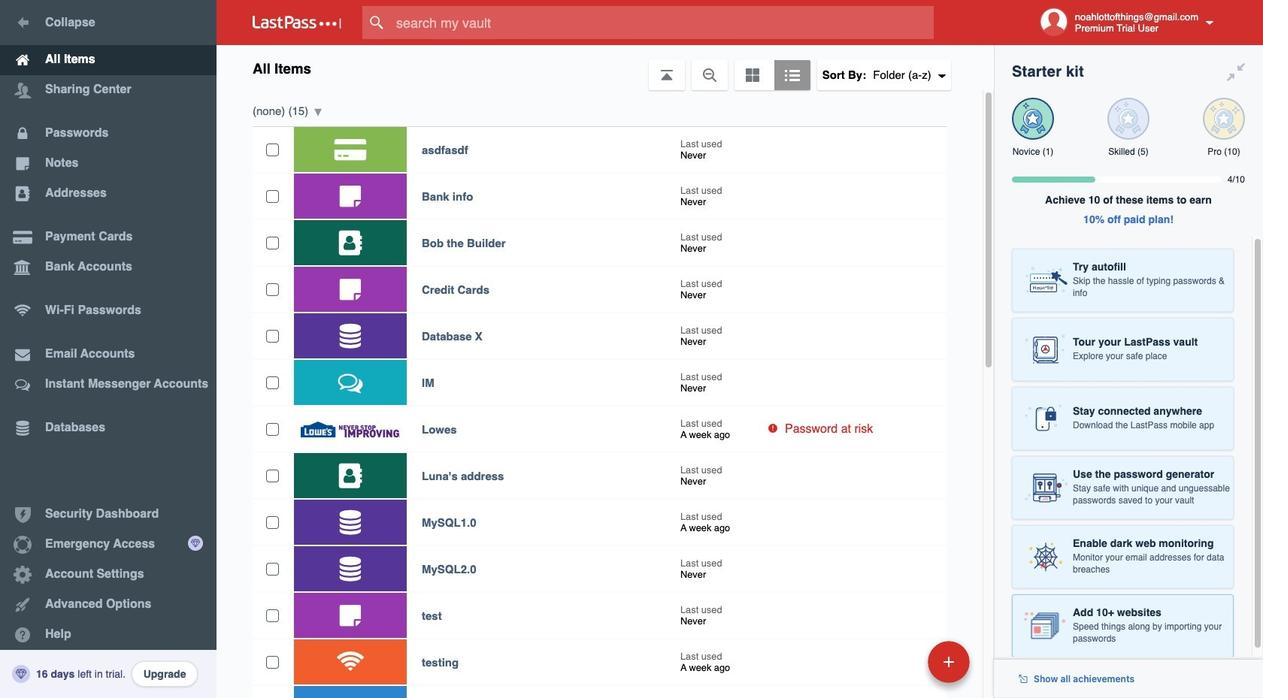 Task type: locate. For each thing, give the bounding box(es) containing it.
new item navigation
[[824, 637, 979, 698]]

vault options navigation
[[217, 45, 994, 90]]

Search search field
[[362, 6, 963, 39]]

main navigation navigation
[[0, 0, 217, 698]]

new item element
[[824, 641, 975, 683]]



Task type: describe. For each thing, give the bounding box(es) containing it.
lastpass image
[[253, 16, 341, 29]]

search my vault text field
[[362, 6, 963, 39]]



